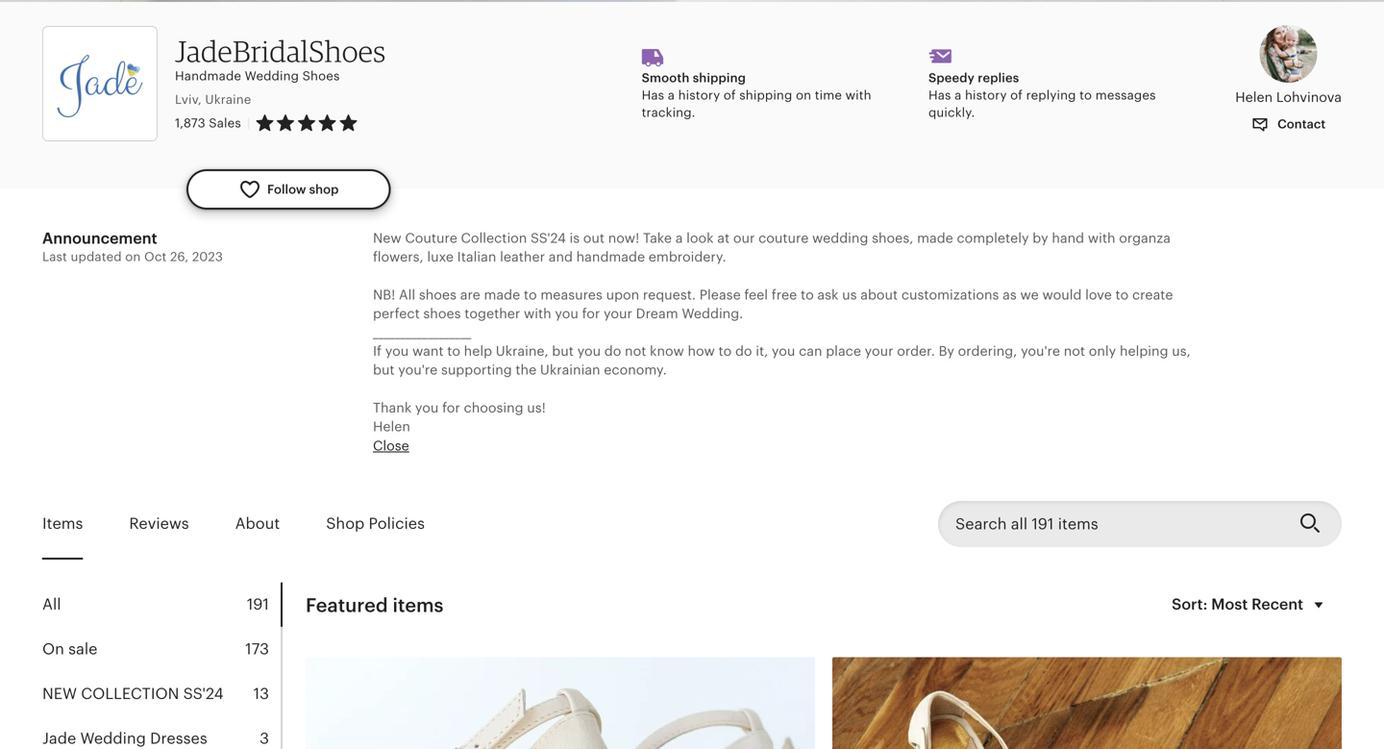 Task type: locate. For each thing, give the bounding box(es) containing it.
with down measures
[[524, 306, 552, 321]]

help
[[464, 343, 492, 359]]

tab containing new collection ss'24
[[42, 672, 281, 716]]

1 horizontal spatial helen
[[1236, 89, 1273, 105]]

tab
[[42, 582, 281, 627], [42, 627, 281, 672], [42, 672, 281, 716], [42, 716, 281, 749]]

love
[[1086, 287, 1112, 302]]

to inside speedy replies has a history of replying to messages quickly.
[[1080, 88, 1093, 102]]

helen down 'thank'
[[373, 419, 411, 434]]

replies
[[978, 70, 1020, 85]]

for left choosing in the left bottom of the page
[[442, 400, 460, 415]]

0 vertical spatial all
[[399, 287, 416, 302]]

ss'24 up "dresses"
[[183, 685, 224, 702]]

0 horizontal spatial but
[[373, 362, 395, 378]]

you up ukrainian
[[578, 343, 601, 359]]

for
[[582, 306, 600, 321], [442, 400, 460, 415]]

follow shop
[[267, 182, 339, 197]]

0 vertical spatial ss'24
[[531, 230, 566, 246]]

tab down "reviews" link
[[42, 582, 281, 627]]

replying
[[1027, 88, 1077, 102]]

0 vertical spatial made
[[917, 230, 954, 246]]

on sale
[[42, 640, 98, 658]]

0 horizontal spatial do
[[605, 343, 622, 359]]

wedding down collection
[[80, 730, 146, 747]]

1 horizontal spatial of
[[1011, 88, 1023, 102]]

0 vertical spatial helen
[[1236, 89, 1273, 105]]

2 of from the left
[[1011, 88, 1023, 102]]

has
[[642, 88, 665, 102], [929, 88, 952, 102]]

1 of from the left
[[724, 88, 736, 102]]

0 horizontal spatial has
[[642, 88, 665, 102]]

all up perfect
[[399, 287, 416, 302]]

helen up the contact button
[[1236, 89, 1273, 105]]

your
[[604, 306, 633, 321], [865, 343, 894, 359]]

history up "tracking." on the top of page
[[679, 88, 720, 102]]

ukraine,
[[496, 343, 549, 359]]

with inside nb! all shoes are made to measures upon request. please feel free to ask us about customizations as we would love to create perfect shoes together with you for your dream wedding. __________________ if you want to help ukraine, but you do not know how to do it, you can place your order. by ordering, you're not only helping us, but you're supporting the ukrainian economy.
[[524, 306, 552, 321]]

lviv,
[[175, 92, 202, 107]]

1 vertical spatial all
[[42, 596, 61, 613]]

1 vertical spatial ss'24
[[183, 685, 224, 702]]

helen
[[1236, 89, 1273, 105], [373, 419, 411, 434]]

couture
[[759, 230, 809, 246]]

for inside nb! all shoes are made to measures upon request. please feel free to ask us about customizations as we would love to create perfect shoes together with you for your dream wedding. __________________ if you want to help ukraine, but you do not know how to do it, you can place your order. by ordering, you're not only helping us, but you're supporting the ukrainian economy.
[[582, 306, 600, 321]]

a for speedy
[[955, 88, 962, 102]]

of
[[724, 88, 736, 102], [1011, 88, 1023, 102]]

nb!
[[373, 287, 396, 302]]

1,873
[[175, 116, 206, 130]]

0 horizontal spatial with
[[524, 306, 552, 321]]

made up together
[[484, 287, 520, 302]]

wedding down jadebridalshoes
[[245, 69, 299, 83]]

4 tab from the top
[[42, 716, 281, 749]]

a up 'embroidery.'
[[676, 230, 683, 246]]

has inside the smooth shipping has a history of shipping on time with tracking.
[[642, 88, 665, 102]]

1 vertical spatial wedding
[[80, 730, 146, 747]]

sort: most recent
[[1172, 595, 1304, 613]]

shoes up __________________
[[424, 306, 461, 321]]

at
[[718, 230, 730, 246]]

us,
[[1172, 343, 1191, 359]]

0 horizontal spatial ss'24
[[183, 685, 224, 702]]

dresses
[[150, 730, 207, 747]]

thank
[[373, 400, 412, 415]]

0 vertical spatial your
[[604, 306, 633, 321]]

shop
[[326, 515, 365, 532]]

on left time
[[796, 88, 812, 102]]

featured
[[306, 594, 388, 616]]

0 vertical spatial with
[[846, 88, 872, 102]]

1 horizontal spatial with
[[846, 88, 872, 102]]

helen lohvinova image
[[1260, 25, 1318, 83]]

2 has from the left
[[929, 88, 952, 102]]

you right 'thank'
[[415, 400, 439, 415]]

with right hand
[[1088, 230, 1116, 246]]

0 horizontal spatial not
[[625, 343, 647, 359]]

1 horizontal spatial do
[[736, 343, 752, 359]]

your down upon
[[604, 306, 633, 321]]

shoes left are
[[419, 287, 457, 302]]

0 horizontal spatial helen
[[373, 419, 411, 434]]

0 vertical spatial shoes
[[419, 287, 457, 302]]

2 vertical spatial with
[[524, 306, 552, 321]]

on left oct
[[125, 250, 141, 264]]

history down replies
[[965, 88, 1007, 102]]

shipping
[[693, 70, 746, 85], [740, 88, 793, 102]]

1 vertical spatial with
[[1088, 230, 1116, 246]]

1 horizontal spatial has
[[929, 88, 952, 102]]

1 vertical spatial made
[[484, 287, 520, 302]]

not up economy. on the left
[[625, 343, 647, 359]]

ss'24 up and
[[531, 230, 566, 246]]

1 horizontal spatial ss'24
[[531, 230, 566, 246]]

history for replies
[[965, 88, 1007, 102]]

economy.
[[604, 362, 667, 378]]

1 horizontal spatial history
[[965, 88, 1007, 102]]

1 horizontal spatial but
[[552, 343, 574, 359]]

of inside speedy replies has a history of replying to messages quickly.
[[1011, 88, 1023, 102]]

has down the smooth
[[642, 88, 665, 102]]

most
[[1212, 595, 1248, 613]]

0 horizontal spatial of
[[724, 88, 736, 102]]

with right time
[[846, 88, 872, 102]]

1 horizontal spatial all
[[399, 287, 416, 302]]

made
[[917, 230, 954, 246], [484, 287, 520, 302]]

contact
[[1275, 117, 1326, 131]]

to left help
[[447, 343, 461, 359]]

has inside speedy replies has a history of replying to messages quickly.
[[929, 88, 952, 102]]

completely
[[957, 230, 1029, 246]]

wedding
[[245, 69, 299, 83], [80, 730, 146, 747]]

you're right ordering,
[[1021, 343, 1061, 359]]

0 vertical spatial for
[[582, 306, 600, 321]]

ss'24 inside new couture collection ss'24 is out now! take a look at our couture wedding shoes, made completely by hand with organza flowers, luxe italian leather and handmade embroidery.
[[531, 230, 566, 246]]

ivory wedding sandals with organza flowers, pointy kitten heels and ankle strap, floral low bridal heels, handmade ivory bridal shoes image
[[833, 657, 1342, 749]]

shipping left time
[[740, 88, 793, 102]]

but up ukrainian
[[552, 343, 574, 359]]

history
[[679, 88, 720, 102], [965, 88, 1007, 102]]

26,
[[170, 250, 189, 264]]

1 horizontal spatial on
[[796, 88, 812, 102]]

on inside announcement last updated on oct 26, 2023
[[125, 250, 141, 264]]

history inside the smooth shipping has a history of shipping on time with tracking.
[[679, 88, 720, 102]]

if
[[373, 343, 382, 359]]

tab down new collection ss'24
[[42, 716, 281, 749]]

your right the "place"
[[865, 343, 894, 359]]

helen lohvinova
[[1236, 89, 1342, 105]]

look
[[687, 230, 714, 246]]

announcement
[[42, 230, 157, 247]]

1 has from the left
[[642, 88, 665, 102]]

0 horizontal spatial your
[[604, 306, 633, 321]]

new
[[42, 685, 77, 702]]

0 horizontal spatial made
[[484, 287, 520, 302]]

1 history from the left
[[679, 88, 720, 102]]

feel
[[745, 287, 768, 302]]

not
[[625, 343, 647, 359], [1064, 343, 1086, 359]]

now!
[[608, 230, 640, 246]]

collection
[[461, 230, 527, 246]]

made inside nb! all shoes are made to measures upon request. please feel free to ask us about customizations as we would love to create perfect shoes together with you for your dream wedding. __________________ if you want to help ukraine, but you do not know how to do it, you can place your order. by ordering, you're not only helping us, but you're supporting the ukrainian economy.
[[484, 287, 520, 302]]

2 horizontal spatial with
[[1088, 230, 1116, 246]]

ukrainian
[[540, 362, 601, 378]]

a up "tracking." on the top of page
[[668, 88, 675, 102]]

3 tab from the top
[[42, 672, 281, 716]]

1 vertical spatial shipping
[[740, 88, 793, 102]]

Search all 191 items text field
[[939, 501, 1285, 547]]

reviews
[[129, 515, 189, 532]]

with inside new couture collection ss'24 is out now! take a look at our couture wedding shoes, made completely by hand with organza flowers, luxe italian leather and handmade embroidery.
[[1088, 230, 1116, 246]]

1 not from the left
[[625, 343, 647, 359]]

sales
[[209, 116, 241, 130]]

to right replying
[[1080, 88, 1093, 102]]

free
[[772, 287, 797, 302]]

1 vertical spatial you're
[[398, 362, 438, 378]]

to
[[1080, 88, 1093, 102], [524, 287, 537, 302], [801, 287, 814, 302], [1116, 287, 1129, 302], [447, 343, 461, 359], [719, 343, 732, 359]]

you right 'if'
[[385, 343, 409, 359]]

to right the love
[[1116, 287, 1129, 302]]

0 vertical spatial you're
[[1021, 343, 1061, 359]]

do
[[605, 343, 622, 359], [736, 343, 752, 359]]

2 tab from the top
[[42, 627, 281, 672]]

a
[[668, 88, 675, 102], [955, 88, 962, 102], [676, 230, 683, 246]]

history for shipping
[[679, 88, 720, 102]]

made right shoes,
[[917, 230, 954, 246]]

shipping right the smooth
[[693, 70, 746, 85]]

sections tab list
[[42, 582, 283, 749]]

on
[[42, 640, 64, 658]]

tab containing all
[[42, 582, 281, 627]]

about
[[861, 287, 898, 302]]

to left ask in the right top of the page
[[801, 287, 814, 302]]

about
[[235, 515, 280, 532]]

0 horizontal spatial wedding
[[80, 730, 146, 747]]

do left it,
[[736, 343, 752, 359]]

|
[[247, 116, 250, 130]]

2023
[[192, 250, 223, 264]]

0 vertical spatial but
[[552, 343, 574, 359]]

thank you for choosing us! helen
[[373, 400, 546, 434]]

shoes,
[[872, 230, 914, 246]]

history inside speedy replies has a history of replying to messages quickly.
[[965, 88, 1007, 102]]

would
[[1043, 287, 1082, 302]]

jadebridalshoes handmade wedding shoes
[[175, 33, 386, 83]]

you're down want in the left of the page
[[398, 362, 438, 378]]

with
[[846, 88, 872, 102], [1088, 230, 1116, 246], [524, 306, 552, 321]]

1 horizontal spatial your
[[865, 343, 894, 359]]

smooth shipping has a history of shipping on time with tracking.
[[642, 70, 872, 120]]

tab up new collection ss'24
[[42, 627, 281, 672]]

a for smooth
[[668, 88, 675, 102]]

has down speedy in the right top of the page
[[929, 88, 952, 102]]

but down 'if'
[[373, 362, 395, 378]]

wedding inside tab
[[80, 730, 146, 747]]

0 horizontal spatial on
[[125, 250, 141, 264]]

by
[[939, 343, 955, 359]]

sort: most recent button
[[1161, 582, 1342, 628]]

1 horizontal spatial made
[[917, 230, 954, 246]]

all up on on the bottom of page
[[42, 596, 61, 613]]

0 horizontal spatial history
[[679, 88, 720, 102]]

jadebridalshoes
[[175, 33, 386, 69]]

1 vertical spatial shoes
[[424, 306, 461, 321]]

helen inside helen lohvinova link
[[1236, 89, 1273, 105]]

a up quickly.
[[955, 88, 962, 102]]

about link
[[235, 502, 280, 546]]

1 vertical spatial on
[[125, 250, 141, 264]]

shoes
[[419, 287, 457, 302], [424, 306, 461, 321]]

0 horizontal spatial all
[[42, 596, 61, 613]]

with inside the smooth shipping has a history of shipping on time with tracking.
[[846, 88, 872, 102]]

a inside speedy replies has a history of replying to messages quickly.
[[955, 88, 962, 102]]

not left only
[[1064, 343, 1086, 359]]

luxe
[[427, 249, 454, 265]]

1 vertical spatial helen
[[373, 419, 411, 434]]

order.
[[897, 343, 936, 359]]

tab up "dresses"
[[42, 672, 281, 716]]

1 vertical spatial for
[[442, 400, 460, 415]]

1 tab from the top
[[42, 582, 281, 627]]

1,873 sales |
[[175, 116, 250, 130]]

0 vertical spatial on
[[796, 88, 812, 102]]

do up economy. on the left
[[605, 343, 622, 359]]

of inside the smooth shipping has a history of shipping on time with tracking.
[[724, 88, 736, 102]]

dream
[[636, 306, 679, 321]]

for down measures
[[582, 306, 600, 321]]

2 history from the left
[[965, 88, 1007, 102]]

1 horizontal spatial wedding
[[245, 69, 299, 83]]

1 horizontal spatial not
[[1064, 343, 1086, 359]]

0 vertical spatial wedding
[[245, 69, 299, 83]]

0 horizontal spatial for
[[442, 400, 460, 415]]

a inside the smooth shipping has a history of shipping on time with tracking.
[[668, 88, 675, 102]]

1 horizontal spatial for
[[582, 306, 600, 321]]



Task type: vqa. For each thing, say whether or not it's contained in the screenshot.
the right the All
yes



Task type: describe. For each thing, give the bounding box(es) containing it.
1 vertical spatial your
[[865, 343, 894, 359]]

shop
[[309, 182, 339, 197]]

smooth
[[642, 70, 690, 85]]

close link
[[373, 438, 409, 453]]

speedy
[[929, 70, 975, 85]]

made inside new couture collection ss'24 is out now! take a look at our couture wedding shoes, made completely by hand with organza flowers, luxe italian leather and handmade embroidery.
[[917, 230, 954, 246]]

by
[[1033, 230, 1049, 246]]

take
[[643, 230, 672, 246]]

new collection ss'24
[[42, 685, 224, 702]]

1 do from the left
[[605, 343, 622, 359]]

speedy replies has a history of replying to messages quickly.
[[929, 70, 1156, 120]]

we
[[1021, 287, 1039, 302]]

lviv, ukraine
[[175, 92, 251, 107]]

measures
[[541, 287, 603, 302]]

has for has a history of shipping on time with tracking.
[[642, 88, 665, 102]]

0 horizontal spatial you're
[[398, 362, 438, 378]]

shoes
[[303, 69, 340, 83]]

you down measures
[[555, 306, 579, 321]]

191
[[247, 596, 269, 613]]

helen lohvinova link
[[1236, 25, 1342, 107]]

policies
[[369, 515, 425, 532]]

contact button
[[1238, 107, 1341, 142]]

shop policies
[[326, 515, 425, 532]]

supporting
[[441, 362, 512, 378]]

you inside thank you for choosing us! helen
[[415, 400, 439, 415]]

1 vertical spatial but
[[373, 362, 395, 378]]

tracking.
[[642, 105, 696, 120]]

of for shipping
[[724, 88, 736, 102]]

has for has a history of replying to messages quickly.
[[929, 88, 952, 102]]

wedding inside jadebridalshoes handmade wedding shoes
[[245, 69, 299, 83]]

to right how
[[719, 343, 732, 359]]

announcement last updated on oct 26, 2023
[[42, 230, 223, 264]]

it,
[[756, 343, 769, 359]]

tab containing jade wedding dresses
[[42, 716, 281, 749]]

jade
[[42, 730, 76, 747]]

wedding
[[813, 230, 869, 246]]

sale
[[68, 640, 98, 658]]

new
[[373, 230, 402, 246]]

together
[[465, 306, 521, 321]]

the
[[516, 362, 537, 378]]

and
[[549, 249, 573, 265]]

us
[[842, 287, 857, 302]]

follow shop button
[[187, 169, 391, 210]]

sort:
[[1172, 595, 1208, 613]]

reviews link
[[129, 502, 189, 546]]

our
[[734, 230, 755, 246]]

italian
[[457, 249, 497, 265]]

items
[[393, 594, 444, 616]]

helen inside thank you for choosing us! helen
[[373, 419, 411, 434]]

to down leather on the left top of page
[[524, 287, 537, 302]]

request.
[[643, 287, 696, 302]]

want
[[412, 343, 444, 359]]

__________________
[[373, 324, 471, 340]]

tab containing on sale
[[42, 627, 281, 672]]

on inside the smooth shipping has a history of shipping on time with tracking.
[[796, 88, 812, 102]]

all inside tab
[[42, 596, 61, 613]]

you right it,
[[772, 343, 796, 359]]

leather
[[500, 249, 545, 265]]

messages
[[1096, 88, 1156, 102]]

ordering,
[[958, 343, 1018, 359]]

is
[[570, 230, 580, 246]]

as
[[1003, 287, 1017, 302]]

ivory bridal sandals with handmade embroidery, wedding shoes with v-notched vamp, almond toe and ankle strap, bridal shoes with block heel image
[[306, 657, 815, 749]]

for inside thank you for choosing us! helen
[[442, 400, 460, 415]]

1 horizontal spatial you're
[[1021, 343, 1061, 359]]

perfect
[[373, 306, 420, 321]]

embroidery.
[[649, 249, 727, 265]]

close
[[373, 438, 409, 453]]

0 vertical spatial shipping
[[693, 70, 746, 85]]

follow
[[267, 182, 306, 197]]

flowers,
[[373, 249, 424, 265]]

out
[[584, 230, 605, 246]]

quickly.
[[929, 105, 976, 120]]

organza
[[1120, 230, 1171, 246]]

13
[[253, 685, 269, 702]]

upon
[[606, 287, 640, 302]]

2 not from the left
[[1064, 343, 1086, 359]]

ss'24 inside tab
[[183, 685, 224, 702]]

ask
[[818, 287, 839, 302]]

2 do from the left
[[736, 343, 752, 359]]

choosing
[[464, 400, 524, 415]]

jade wedding dresses
[[42, 730, 207, 747]]

new couture collection ss'24 is out now! take a look at our couture wedding shoes, made completely by hand with organza flowers, luxe italian leather and handmade embroidery.
[[373, 230, 1171, 265]]

recent
[[1252, 595, 1304, 613]]

items
[[42, 515, 83, 532]]

us!
[[527, 400, 546, 415]]

of for replying
[[1011, 88, 1023, 102]]

collection
[[81, 685, 179, 702]]

nb! all shoes are made to measures upon request. please feel free to ask us about customizations as we would love to create perfect shoes together with you for your dream wedding. __________________ if you want to help ukraine, but you do not know how to do it, you can place your order. by ordering, you're not only helping us, but you're supporting the ukrainian economy.
[[373, 287, 1191, 378]]

wedding.
[[682, 306, 744, 321]]

3
[[260, 730, 269, 747]]

items link
[[42, 502, 83, 546]]

only
[[1089, 343, 1117, 359]]

all inside nb! all shoes are made to measures upon request. please feel free to ask us about customizations as we would love to create perfect shoes together with you for your dream wedding. __________________ if you want to help ukraine, but you do not know how to do it, you can place your order. by ordering, you're not only helping us, but you're supporting the ukrainian economy.
[[399, 287, 416, 302]]

featured items
[[306, 594, 444, 616]]

a inside new couture collection ss'24 is out now! take a look at our couture wedding shoes, made completely by hand with organza flowers, luxe italian leather and handmade embroidery.
[[676, 230, 683, 246]]

oct
[[144, 250, 167, 264]]

can
[[799, 343, 823, 359]]

hand
[[1052, 230, 1085, 246]]



